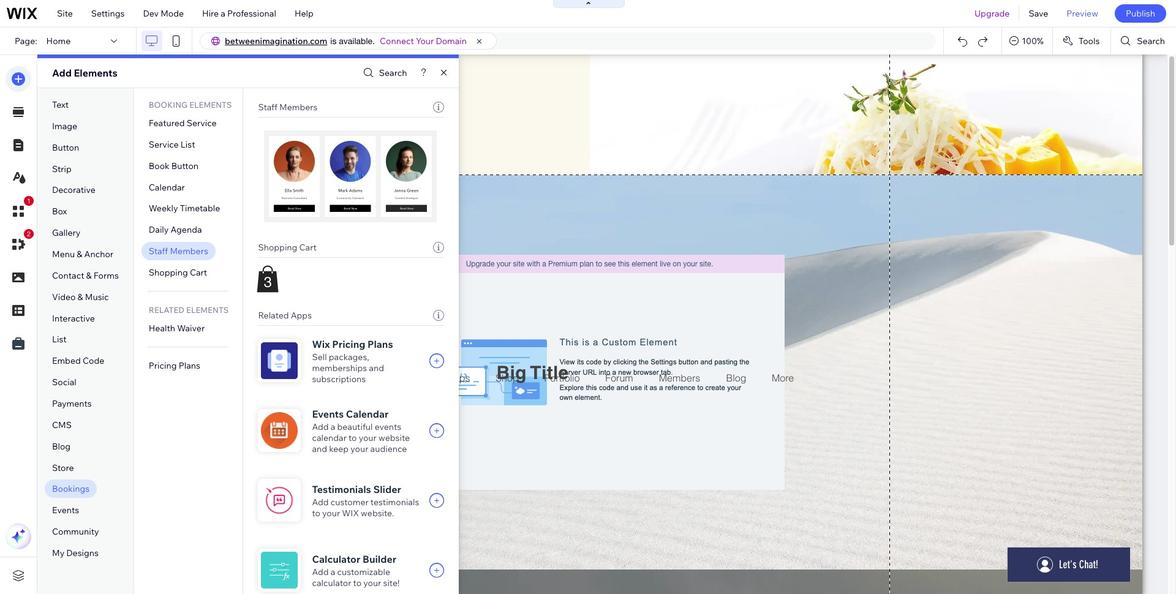 Task type: vqa. For each thing, say whether or not it's contained in the screenshot.
Embed Code
yes



Task type: describe. For each thing, give the bounding box(es) containing it.
elements for related elements
[[186, 305, 229, 315]]

available.
[[339, 36, 375, 46]]

testimonials
[[371, 497, 419, 508]]

forms
[[94, 270, 119, 281]]

designs
[[66, 548, 99, 559]]

testimonials slider add customer testimonials to your wix website.
[[312, 483, 419, 519]]

audience
[[370, 444, 407, 455]]

publish button
[[1115, 4, 1166, 23]]

events for events
[[52, 505, 79, 516]]

1
[[27, 197, 31, 205]]

anchor
[[84, 249, 113, 260]]

weekly timetable
[[149, 203, 220, 214]]

0 horizontal spatial staff
[[149, 246, 168, 257]]

sell
[[312, 352, 327, 363]]

0 vertical spatial calendar
[[149, 182, 185, 193]]

a for events calendar
[[331, 421, 335, 433]]

dev
[[143, 8, 159, 19]]

& for contact
[[86, 270, 92, 281]]

0 vertical spatial members
[[279, 102, 318, 113]]

add elements
[[52, 67, 117, 79]]

interactive
[[52, 313, 95, 324]]

0 horizontal spatial pricing
[[149, 360, 177, 371]]

beautiful
[[337, 421, 373, 433]]

home
[[46, 36, 71, 47]]

subscriptions
[[312, 374, 366, 385]]

community
[[52, 526, 99, 537]]

upgrade
[[975, 8, 1010, 19]]

timetable
[[180, 203, 220, 214]]

video & music
[[52, 291, 109, 302]]

customer
[[331, 497, 369, 508]]

related
[[149, 305, 184, 315]]

elements for booking elements
[[189, 100, 232, 110]]

code
[[83, 356, 104, 367]]

booking
[[149, 100, 188, 110]]

my designs
[[52, 548, 99, 559]]

1 horizontal spatial staff
[[258, 102, 277, 113]]

menu & anchor
[[52, 249, 113, 260]]

embed code
[[52, 356, 104, 367]]

service list
[[149, 139, 195, 150]]

memberships
[[312, 363, 367, 374]]

add for events calendar
[[312, 421, 329, 433]]

website.
[[361, 508, 394, 519]]

gallery
[[52, 227, 80, 238]]

decorative
[[52, 185, 96, 196]]

add up "text"
[[52, 67, 72, 79]]

0 horizontal spatial plans
[[179, 360, 200, 371]]

related elements
[[149, 305, 229, 315]]

contact
[[52, 270, 84, 281]]

calculator
[[312, 553, 360, 565]]

& for video
[[78, 291, 83, 302]]

betweenimagination.com
[[225, 36, 327, 47]]

and inside wix pricing plans sell packages, memberships and subscriptions
[[369, 363, 384, 374]]

blog
[[52, 441, 71, 452]]

calculator builder add a customizable calculator to your site!
[[312, 553, 400, 589]]

hire
[[202, 8, 219, 19]]

your
[[416, 36, 434, 47]]

cms
[[52, 420, 72, 431]]

add for testimonials slider
[[312, 497, 329, 508]]

and inside events calendar add a beautiful events calendar to your website and keep your audience updated.
[[312, 444, 327, 455]]

related apps
[[258, 310, 312, 321]]

100% button
[[1002, 28, 1052, 55]]

builder
[[363, 553, 397, 565]]

store
[[52, 462, 74, 473]]

is
[[330, 36, 337, 46]]

hire a professional
[[202, 8, 276, 19]]

tools button
[[1053, 28, 1111, 55]]

book button
[[149, 160, 199, 171]]

elements
[[74, 67, 117, 79]]

related
[[258, 310, 289, 321]]

0 vertical spatial a
[[221, 8, 225, 19]]

featured
[[149, 118, 185, 129]]

publish
[[1126, 8, 1155, 19]]

settings
[[91, 8, 125, 19]]

packages,
[[329, 352, 369, 363]]

to inside calculator builder add a customizable calculator to your site!
[[353, 578, 361, 589]]

daily agenda
[[149, 224, 202, 235]]

2
[[27, 230, 31, 238]]

0 vertical spatial list
[[181, 139, 195, 150]]

customizable
[[337, 567, 390, 578]]

featured service
[[149, 118, 217, 129]]

testimonials
[[312, 483, 371, 496]]

strip
[[52, 163, 72, 174]]

book
[[149, 160, 169, 171]]

apps
[[291, 310, 312, 321]]

slider
[[373, 483, 401, 496]]



Task type: locate. For each thing, give the bounding box(es) containing it.
payments
[[52, 398, 92, 409]]

1 vertical spatial calendar
[[346, 408, 389, 420]]

dev mode
[[143, 8, 184, 19]]

cart
[[299, 242, 317, 253], [190, 267, 207, 278]]

keep
[[329, 444, 349, 455]]

pricing plans
[[149, 360, 200, 371]]

0 vertical spatial and
[[369, 363, 384, 374]]

0 vertical spatial shopping cart
[[258, 242, 317, 253]]

your left wix
[[322, 508, 340, 519]]

to left wix
[[312, 508, 320, 519]]

1 horizontal spatial service
[[187, 118, 217, 129]]

1 vertical spatial and
[[312, 444, 327, 455]]

search button down connect
[[360, 64, 407, 82]]

search down the 'publish' button
[[1137, 36, 1165, 47]]

your inside calculator builder add a customizable calculator to your site!
[[363, 578, 381, 589]]

calendar inside events calendar add a beautiful events calendar to your website and keep your audience updated.
[[346, 408, 389, 420]]

1 horizontal spatial pricing
[[332, 338, 365, 350]]

events for events calendar add a beautiful events calendar to your website and keep your audience updated.
[[312, 408, 344, 420]]

2 vertical spatial to
[[353, 578, 361, 589]]

daily
[[149, 224, 169, 235]]

a for calculator builder
[[331, 567, 335, 578]]

your right keep at the left of page
[[351, 444, 368, 455]]

1 horizontal spatial shopping
[[258, 242, 297, 253]]

1 vertical spatial shopping cart
[[149, 267, 207, 278]]

tools
[[1079, 36, 1100, 47]]

a
[[221, 8, 225, 19], [331, 421, 335, 433], [331, 567, 335, 578]]

0 horizontal spatial shopping cart
[[149, 267, 207, 278]]

plans
[[368, 338, 393, 350], [179, 360, 200, 371]]

1 vertical spatial staff members
[[149, 246, 208, 257]]

1 vertical spatial cart
[[190, 267, 207, 278]]

calendar up beautiful
[[346, 408, 389, 420]]

image
[[52, 121, 77, 132]]

0 vertical spatial staff
[[258, 102, 277, 113]]

calendar up weekly
[[149, 182, 185, 193]]

& right the menu
[[77, 249, 82, 260]]

0 vertical spatial elements
[[189, 100, 232, 110]]

add inside calculator builder add a customizable calculator to your site!
[[312, 567, 329, 578]]

to
[[349, 433, 357, 444], [312, 508, 320, 519], [353, 578, 361, 589]]

list up embed
[[52, 334, 67, 345]]

elements up waiver on the left
[[186, 305, 229, 315]]

plans up 'packages,'
[[368, 338, 393, 350]]

add up updated.
[[312, 421, 329, 433]]

site!
[[383, 578, 400, 589]]

agenda
[[171, 224, 202, 235]]

0 horizontal spatial staff members
[[149, 246, 208, 257]]

add down testimonials
[[312, 497, 329, 508]]

events down bookings
[[52, 505, 79, 516]]

calendar
[[149, 182, 185, 193], [346, 408, 389, 420]]

your inside "testimonials slider add customer testimonials to your wix website."
[[322, 508, 340, 519]]

preview
[[1067, 8, 1098, 19]]

1 vertical spatial a
[[331, 421, 335, 433]]

1 horizontal spatial staff members
[[258, 102, 318, 113]]

0 horizontal spatial search button
[[360, 64, 407, 82]]

events
[[312, 408, 344, 420], [52, 505, 79, 516]]

calendar
[[312, 433, 347, 444]]

list
[[181, 139, 195, 150], [52, 334, 67, 345]]

pricing inside wix pricing plans sell packages, memberships and subscriptions
[[332, 338, 365, 350]]

add
[[52, 67, 72, 79], [312, 421, 329, 433], [312, 497, 329, 508], [312, 567, 329, 578]]

1 vertical spatial button
[[171, 160, 199, 171]]

plans down waiver on the left
[[179, 360, 200, 371]]

save
[[1029, 8, 1048, 19]]

a down calculator
[[331, 567, 335, 578]]

1 horizontal spatial and
[[369, 363, 384, 374]]

0 horizontal spatial service
[[149, 139, 179, 150]]

health waiver
[[149, 323, 205, 334]]

booking elements
[[149, 100, 232, 110]]

wix
[[312, 338, 330, 350]]

pricing down the health
[[149, 360, 177, 371]]

to inside events calendar add a beautiful events calendar to your website and keep your audience updated.
[[349, 433, 357, 444]]

& left the forms
[[86, 270, 92, 281]]

1 vertical spatial search button
[[360, 64, 407, 82]]

video
[[52, 291, 76, 302]]

0 vertical spatial search button
[[1112, 28, 1176, 55]]

1 vertical spatial members
[[170, 246, 208, 257]]

0 vertical spatial events
[[312, 408, 344, 420]]

a inside calculator builder add a customizable calculator to your site!
[[331, 567, 335, 578]]

2 vertical spatial a
[[331, 567, 335, 578]]

2 vertical spatial &
[[78, 291, 83, 302]]

1 vertical spatial plans
[[179, 360, 200, 371]]

updated.
[[312, 455, 348, 466]]

0 vertical spatial search
[[1137, 36, 1165, 47]]

1 vertical spatial &
[[86, 270, 92, 281]]

add down calculator
[[312, 567, 329, 578]]

button down "service list"
[[171, 160, 199, 171]]

0 vertical spatial shopping
[[258, 242, 297, 253]]

1 horizontal spatial events
[[312, 408, 344, 420]]

professional
[[227, 8, 276, 19]]

your left site!
[[363, 578, 381, 589]]

domain
[[436, 36, 467, 47]]

0 vertical spatial &
[[77, 249, 82, 260]]

to inside "testimonials slider add customer testimonials to your wix website."
[[312, 508, 320, 519]]

list down featured service
[[181, 139, 195, 150]]

a right hire
[[221, 8, 225, 19]]

events
[[375, 421, 401, 433]]

box
[[52, 206, 67, 217]]

calculator
[[312, 578, 351, 589]]

events up calendar
[[312, 408, 344, 420]]

search button
[[1112, 28, 1176, 55], [360, 64, 407, 82]]

& for menu
[[77, 249, 82, 260]]

button
[[52, 142, 79, 153], [171, 160, 199, 171]]

& right video in the left of the page
[[78, 291, 83, 302]]

pricing
[[332, 338, 365, 350], [149, 360, 177, 371]]

a left beautiful
[[331, 421, 335, 433]]

0 horizontal spatial cart
[[190, 267, 207, 278]]

mode
[[161, 8, 184, 19]]

1 horizontal spatial calendar
[[346, 408, 389, 420]]

0 horizontal spatial members
[[170, 246, 208, 257]]

is available. connect your domain
[[330, 36, 467, 47]]

embed
[[52, 356, 81, 367]]

health
[[149, 323, 175, 334]]

1 horizontal spatial members
[[279, 102, 318, 113]]

weekly
[[149, 203, 178, 214]]

search button down publish
[[1112, 28, 1176, 55]]

0 vertical spatial button
[[52, 142, 79, 153]]

shopping
[[258, 242, 297, 253], [149, 267, 188, 278]]

0 vertical spatial plans
[[368, 338, 393, 350]]

1 horizontal spatial cart
[[299, 242, 317, 253]]

0 horizontal spatial search
[[379, 67, 407, 78]]

waiver
[[177, 323, 205, 334]]

text
[[52, 99, 69, 110]]

and left keep at the left of page
[[312, 444, 327, 455]]

service down featured
[[149, 139, 179, 150]]

connect
[[380, 36, 414, 47]]

1 vertical spatial events
[[52, 505, 79, 516]]

1 button
[[6, 196, 34, 224]]

1 horizontal spatial plans
[[368, 338, 393, 350]]

100%
[[1022, 36, 1044, 47]]

your
[[359, 433, 377, 444], [351, 444, 368, 455], [322, 508, 340, 519], [363, 578, 381, 589]]

1 horizontal spatial search
[[1137, 36, 1165, 47]]

1 vertical spatial shopping
[[149, 267, 188, 278]]

1 vertical spatial pricing
[[149, 360, 177, 371]]

0 vertical spatial pricing
[[332, 338, 365, 350]]

add inside events calendar add a beautiful events calendar to your website and keep your audience updated.
[[312, 421, 329, 433]]

wix
[[342, 508, 359, 519]]

my
[[52, 548, 64, 559]]

0 vertical spatial staff members
[[258, 102, 318, 113]]

2 button
[[6, 229, 34, 257]]

service down booking elements
[[187, 118, 217, 129]]

1 horizontal spatial shopping cart
[[258, 242, 317, 253]]

1 vertical spatial elements
[[186, 305, 229, 315]]

1 vertical spatial to
[[312, 508, 320, 519]]

0 horizontal spatial events
[[52, 505, 79, 516]]

0 horizontal spatial button
[[52, 142, 79, 153]]

to right calculator
[[353, 578, 361, 589]]

0 vertical spatial service
[[187, 118, 217, 129]]

1 horizontal spatial button
[[171, 160, 199, 171]]

events inside events calendar add a beautiful events calendar to your website and keep your audience updated.
[[312, 408, 344, 420]]

0 vertical spatial to
[[349, 433, 357, 444]]

wix pricing plans sell packages, memberships and subscriptions
[[312, 338, 393, 385]]

1 horizontal spatial search button
[[1112, 28, 1176, 55]]

social
[[52, 377, 76, 388]]

to right calendar
[[349, 433, 357, 444]]

search down connect
[[379, 67, 407, 78]]

1 vertical spatial list
[[52, 334, 67, 345]]

events calendar add a beautiful events calendar to your website and keep your audience updated.
[[312, 408, 410, 466]]

0 vertical spatial cart
[[299, 242, 317, 253]]

0 horizontal spatial calendar
[[149, 182, 185, 193]]

1 vertical spatial service
[[149, 139, 179, 150]]

add inside "testimonials slider add customer testimonials to your wix website."
[[312, 497, 329, 508]]

your left website
[[359, 433, 377, 444]]

0 horizontal spatial list
[[52, 334, 67, 345]]

pricing up 'packages,'
[[332, 338, 365, 350]]

1 horizontal spatial list
[[181, 139, 195, 150]]

music
[[85, 291, 109, 302]]

1 vertical spatial staff
[[149, 246, 168, 257]]

0 horizontal spatial shopping
[[149, 267, 188, 278]]

plans inside wix pricing plans sell packages, memberships and subscriptions
[[368, 338, 393, 350]]

add for calculator builder
[[312, 567, 329, 578]]

a inside events calendar add a beautiful events calendar to your website and keep your audience updated.
[[331, 421, 335, 433]]

and right memberships
[[369, 363, 384, 374]]

elements up featured service
[[189, 100, 232, 110]]

button down image
[[52, 142, 79, 153]]

1 vertical spatial search
[[379, 67, 407, 78]]

help
[[295, 8, 314, 19]]

save button
[[1020, 0, 1058, 27]]

0 horizontal spatial and
[[312, 444, 327, 455]]

preview button
[[1058, 0, 1108, 27]]

and
[[369, 363, 384, 374], [312, 444, 327, 455]]



